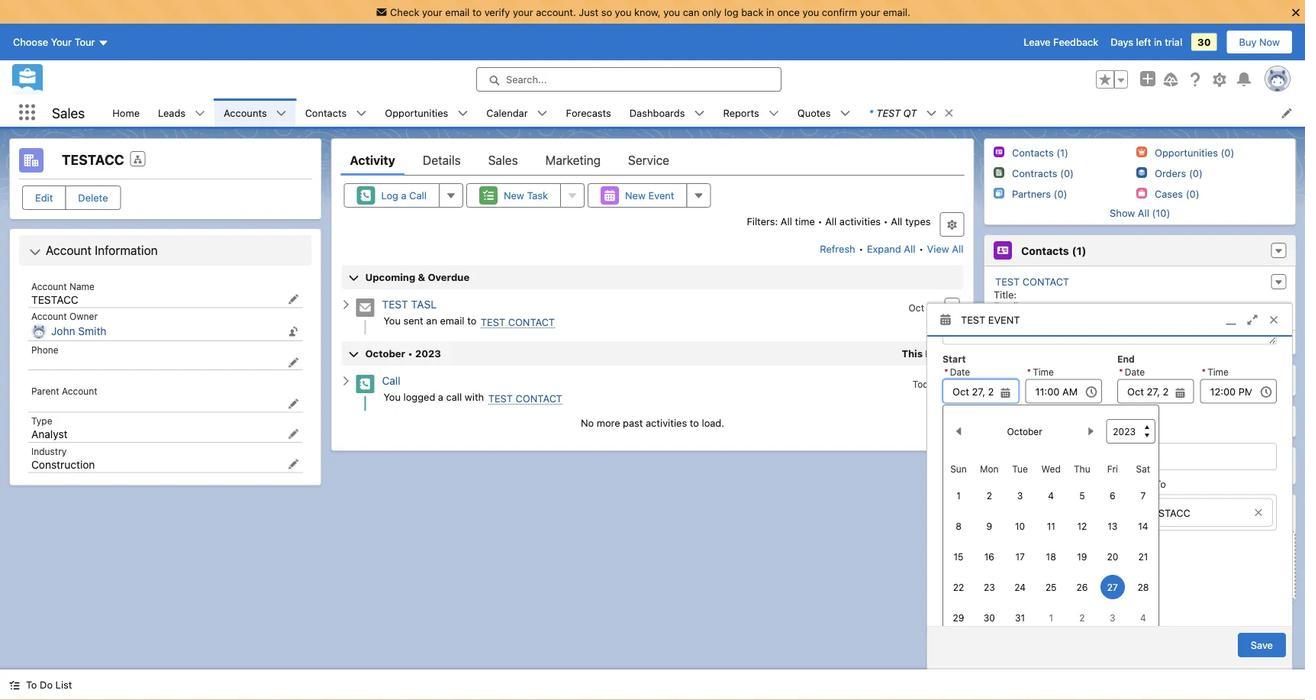 Task type: describe. For each thing, give the bounding box(es) containing it.
• down types
[[919, 243, 924, 255]]

log
[[725, 6, 739, 18]]

show
[[1110, 207, 1135, 218]]

* date for end
[[1120, 367, 1146, 378]]

opportunities image
[[994, 371, 1012, 389]]

service link
[[629, 145, 670, 176]]

1 for the bottom 1 button
[[1050, 612, 1054, 623]]

1 vertical spatial view all link
[[985, 330, 1296, 354]]

1 horizontal spatial 3 button
[[1101, 606, 1126, 630]]

wed
[[1042, 464, 1061, 474]]

text default image for dashboards
[[695, 108, 705, 119]]

2 your from the left
[[513, 6, 534, 18]]

12 button
[[1071, 514, 1095, 538]]

marketing link
[[546, 145, 601, 176]]

1 you from the left
[[615, 6, 632, 18]]

31
[[1016, 612, 1026, 623]]

• up expand
[[884, 215, 889, 227]]

23
[[984, 582, 996, 593]]

all left time
[[781, 215, 793, 227]]

1 vertical spatial 1 button
[[1040, 606, 1064, 630]]

5 button
[[1071, 483, 1095, 508]]

(0) for opportunities (0)
[[1097, 374, 1114, 387]]

edit type image
[[288, 429, 299, 439]]

1 horizontal spatial 2
[[1080, 612, 1086, 623]]

mon
[[981, 464, 999, 474]]

0 vertical spatial 3 button
[[1009, 483, 1033, 508]]

contacts (1)
[[1012, 147, 1069, 158]]

account name
[[31, 281, 95, 292]]

phone
[[31, 344, 59, 355]]

opportunities for opportunities (0)
[[1021, 374, 1094, 387]]

october for october alert
[[1008, 426, 1043, 437]]

choose your tour
[[13, 36, 95, 48]]

0 horizontal spatial name
[[69, 281, 95, 292]]

1 horizontal spatial activities
[[840, 215, 881, 227]]

6 button
[[1101, 483, 1126, 508]]

forecasts link
[[557, 99, 621, 127]]

2 horizontal spatial 30
[[1198, 36, 1212, 48]]

cases image for cases (0)
[[1137, 188, 1147, 199]]

all right expand all button
[[953, 243, 964, 255]]

25 button
[[1040, 575, 1064, 599]]

smith
[[78, 325, 107, 338]]

orders (0) link
[[1155, 167, 1203, 179]]

search...
[[506, 74, 547, 85]]

12
[[1078, 521, 1088, 532]]

time
[[795, 215, 816, 227]]

4 for bottom 4 button
[[1141, 612, 1147, 623]]

cases image for cases
[[994, 412, 1012, 431]]

text default image for contacts
[[356, 108, 367, 119]]

3 for 3 button to the right
[[1110, 612, 1116, 623]]

&
[[418, 271, 425, 283]]

dashboards link
[[621, 99, 695, 127]]

contracts (0)
[[1012, 167, 1074, 179]]

call
[[446, 391, 462, 402]]

delete
[[78, 192, 108, 204]]

text default image inside the quotes list item
[[840, 108, 851, 119]]

25
[[1046, 582, 1057, 593]]

upload
[[1120, 551, 1153, 562]]

expand
[[868, 243, 902, 255]]

0 horizontal spatial 2
[[987, 490, 993, 501]]

search... button
[[477, 67, 782, 92]]

task
[[527, 190, 548, 201]]

event
[[989, 314, 1021, 325]]

1 your from the left
[[422, 6, 443, 18]]

text default image inside to do list "button"
[[9, 680, 20, 691]]

calendar link
[[478, 99, 537, 127]]

month
[[926, 348, 957, 359]]

account for account owner
[[31, 311, 67, 322]]

all left types
[[891, 215, 903, 227]]

to do list button
[[0, 670, 81, 700]]

october for october  •  2023
[[365, 348, 406, 359]]

you logged a call with test contact
[[384, 391, 563, 404]]

sent
[[404, 315, 424, 326]]

* date for start
[[945, 367, 971, 378]]

overdue
[[428, 271, 470, 283]]

test event
[[961, 314, 1021, 325]]

group for end
[[1118, 366, 1195, 404]]

2023
[[415, 348, 441, 359]]

files
[[1156, 551, 1177, 562]]

opportunities (0)
[[1021, 374, 1114, 387]]

activity
[[350, 153, 396, 168]]

0 horizontal spatial 1 button
[[947, 483, 971, 508]]

logged call image
[[356, 375, 375, 393]]

account image
[[19, 148, 44, 173]]

tue
[[1013, 464, 1029, 474]]

log
[[381, 190, 399, 201]]

(1)
[[1072, 244, 1087, 257]]

text default image for calendar
[[537, 108, 548, 119]]

23 button
[[978, 575, 1002, 599]]

a inside button
[[401, 190, 407, 201]]

opportunities for opportunities
[[385, 107, 448, 118]]

account owner
[[31, 311, 98, 322]]

files element
[[984, 494, 1297, 601]]

29 button
[[947, 606, 971, 630]]

show all (10)
[[1110, 207, 1171, 218]]

partners (0) link
[[1012, 188, 1068, 200]]

buy
[[1240, 36, 1257, 48]]

28 button
[[1132, 575, 1156, 599]]

1 vertical spatial 2 button
[[1071, 606, 1095, 630]]

john smith link
[[51, 325, 107, 338]]

edit parent account image
[[288, 399, 299, 409]]

test inside "you sent an email to test contact"
[[481, 316, 506, 328]]

0 horizontal spatial sales
[[52, 104, 85, 121]]

dashboards
[[630, 107, 685, 118]]

30 inside 30 button
[[984, 612, 996, 623]]

leave feedback
[[1024, 36, 1099, 48]]

1 vertical spatial 4 button
[[1132, 606, 1156, 630]]

0 vertical spatial 4 button
[[1040, 483, 1064, 508]]

no more past activities to load.
[[581, 417, 725, 428]]

this month
[[902, 348, 957, 359]]

1 vertical spatial in
[[1155, 36, 1163, 48]]

no
[[581, 417, 594, 428]]

cases (0)
[[1155, 188, 1200, 199]]

• left expand
[[859, 243, 864, 255]]

all left (10)
[[1138, 207, 1150, 218]]

new for new task
[[504, 190, 525, 201]]

1 horizontal spatial contacts image
[[994, 241, 1012, 260]]

quotes list item
[[789, 99, 860, 127]]

text default image inside the files element
[[1274, 504, 1285, 515]]

1 for left 1 button
[[957, 490, 961, 501]]

19
[[1078, 551, 1088, 562]]

can
[[683, 6, 700, 18]]

* time for start
[[1028, 367, 1055, 378]]

account for account information
[[46, 243, 92, 258]]

details link
[[423, 145, 461, 176]]

contacts image inside test event dialog
[[946, 500, 965, 518]]

0 horizontal spatial 30
[[927, 302, 939, 313]]

8
[[956, 521, 962, 532]]

3 for topmost 3 button
[[1018, 490, 1024, 501]]

27 button
[[1101, 575, 1126, 599]]

october alert
[[1008, 426, 1043, 437]]

text default image for accounts
[[276, 108, 287, 119]]

0 vertical spatial testacc
[[62, 152, 124, 168]]

a inside you logged a call with test contact
[[438, 391, 444, 402]]

days left in trial
[[1111, 36, 1183, 48]]

refresh • expand all • view all
[[820, 243, 964, 255]]

construction
[[31, 458, 95, 471]]

tab list containing activity
[[341, 145, 965, 176]]

15
[[954, 551, 964, 562]]

phone:
[[994, 312, 1026, 323]]

quotes
[[798, 107, 831, 118]]

choose your tour button
[[12, 30, 110, 54]]

date for start
[[951, 367, 971, 378]]

list containing home
[[103, 99, 1306, 127]]

0 horizontal spatial activities
[[646, 417, 687, 428]]

new task button
[[467, 183, 561, 208]]

test contact link for test tasl
[[481, 316, 555, 328]]

contacts for contacts
[[305, 107, 347, 118]]

only
[[703, 6, 722, 18]]

tasl
[[411, 298, 437, 311]]

edit account name image
[[288, 294, 299, 305]]

sun
[[951, 464, 967, 474]]

10 button
[[1009, 514, 1033, 538]]

time for start
[[1033, 367, 1055, 378]]

test tasl link
[[382, 298, 437, 311]]

information
[[95, 243, 158, 258]]

account right parent at the left of page
[[62, 386, 97, 396]]

filters: all time • all activities • all types
[[747, 215, 931, 227]]

just
[[579, 6, 599, 18]]

0 vertical spatial to
[[473, 6, 482, 18]]



Task type: vqa. For each thing, say whether or not it's contained in the screenshot.
no
yes



Task type: locate. For each thing, give the bounding box(es) containing it.
you left can on the top
[[664, 6, 681, 18]]

0 vertical spatial 1
[[957, 490, 961, 501]]

activities up the refresh
[[840, 215, 881, 227]]

0 vertical spatial in
[[767, 6, 775, 18]]

opportunities (0) link
[[1155, 147, 1235, 159]]

name inside test event dialog
[[943, 478, 970, 490]]

new left the task
[[504, 190, 525, 201]]

parent
[[31, 386, 59, 396]]

testacc inside test event dialog
[[1147, 508, 1191, 519]]

account.
[[536, 6, 576, 18]]

contact inside "you sent an email to test contact"
[[508, 316, 555, 328]]

1 horizontal spatial 2 button
[[1071, 606, 1095, 630]]

1 vertical spatial a
[[438, 391, 444, 402]]

2
[[987, 490, 993, 501], [1080, 612, 1086, 623]]

or drop files
[[1112, 575, 1169, 587]]

1 horizontal spatial new
[[626, 190, 646, 201]]

0 horizontal spatial 4 button
[[1040, 483, 1064, 508]]

0 horizontal spatial your
[[422, 6, 443, 18]]

1 vertical spatial to
[[26, 679, 37, 691]]

to inside test event dialog
[[1156, 478, 1167, 490]]

0 horizontal spatial 1
[[957, 490, 961, 501]]

testacc down account name
[[31, 293, 79, 306]]

title:
[[994, 289, 1017, 300]]

3 your from the left
[[860, 6, 881, 18]]

0 horizontal spatial new
[[504, 190, 525, 201]]

2 vertical spatial to
[[690, 417, 699, 428]]

1 horizontal spatial name
[[943, 478, 970, 490]]

event
[[649, 190, 675, 201]]

3 down tue
[[1018, 490, 1024, 501]]

a right log
[[401, 190, 407, 201]]

21 button
[[1132, 545, 1156, 569]]

2 new from the left
[[626, 190, 646, 201]]

partners image
[[994, 188, 1005, 199]]

in right the left
[[1155, 36, 1163, 48]]

0 vertical spatial activities
[[840, 215, 881, 227]]

new event button
[[588, 183, 688, 208]]

0 horizontal spatial you
[[615, 6, 632, 18]]

to left do
[[26, 679, 37, 691]]

check
[[390, 6, 420, 18]]

to left verify at the top
[[473, 6, 482, 18]]

2 down mon
[[987, 490, 993, 501]]

1 button down the sun
[[947, 483, 971, 508]]

left
[[1137, 36, 1152, 48]]

sat
[[1137, 464, 1151, 474]]

0 horizontal spatial (0)
[[1056, 460, 1072, 472]]

1 * date from the left
[[945, 367, 971, 378]]

* date down start
[[945, 367, 971, 378]]

you for test tasl
[[384, 315, 401, 326]]

in right back
[[767, 6, 775, 18]]

2 button down mon
[[978, 483, 1002, 508]]

leave
[[1024, 36, 1051, 48]]

this
[[902, 348, 923, 359]]

contact for test tasl
[[508, 316, 555, 328]]

1 vertical spatial 4
[[1141, 612, 1147, 623]]

orders image
[[1137, 167, 1147, 178]]

contacts for contacts (1)
[[1021, 244, 1069, 257]]

20 button
[[1101, 545, 1126, 569]]

26
[[1077, 582, 1088, 593]]

leads
[[158, 107, 186, 118]]

None text field
[[943, 379, 1020, 404], [1118, 379, 1195, 404], [943, 379, 1020, 404], [1118, 379, 1195, 404]]

test up title: on the top of the page
[[995, 276, 1020, 287]]

0 vertical spatial contact
[[1023, 276, 1069, 287]]

test inside dialog
[[961, 314, 986, 325]]

text default image inside accounts list item
[[276, 108, 287, 119]]

edit phone image
[[288, 357, 299, 368]]

text default image
[[840, 108, 851, 119], [29, 246, 41, 258], [341, 376, 352, 386], [1274, 457, 1285, 467], [1274, 504, 1285, 515]]

test right "with"
[[489, 393, 513, 404]]

reports list item
[[714, 99, 789, 127]]

october up notes
[[1008, 426, 1043, 437]]

0 vertical spatial email
[[445, 6, 470, 18]]

2 time from the left
[[1208, 367, 1229, 378]]

time
[[1033, 367, 1055, 378], [1208, 367, 1229, 378]]

list item
[[860, 99, 962, 127]]

1 horizontal spatial (0)
[[1097, 374, 1114, 387]]

(0) for notes (0)
[[1056, 460, 1072, 472]]

text default image for leads
[[195, 108, 206, 119]]

0 horizontal spatial in
[[767, 6, 775, 18]]

1 button down 25 button
[[1040, 606, 1064, 630]]

0 vertical spatial to
[[1156, 478, 1167, 490]]

test inside list item
[[877, 107, 901, 118]]

contacts right accounts list item
[[305, 107, 347, 118]]

1 * time from the left
[[1028, 367, 1055, 378]]

1 vertical spatial cases image
[[994, 412, 1012, 431]]

24 button
[[1009, 575, 1033, 599]]

1 horizontal spatial sales
[[488, 153, 518, 168]]

name down the sun
[[943, 478, 970, 490]]

0 vertical spatial 1 button
[[947, 483, 971, 508]]

call inside log a call button
[[409, 190, 427, 201]]

sales up new task button
[[488, 153, 518, 168]]

cases
[[1021, 415, 1054, 428]]

list item containing *
[[860, 99, 962, 127]]

leads link
[[149, 99, 195, 127]]

text default image inside 'opportunities' list item
[[458, 108, 468, 119]]

trial
[[1166, 36, 1183, 48]]

account up account owner
[[31, 281, 67, 292]]

details
[[423, 153, 461, 168]]

your
[[422, 6, 443, 18], [513, 6, 534, 18], [860, 6, 881, 18]]

30 right trial
[[1198, 36, 1212, 48]]

0 vertical spatial call
[[409, 190, 427, 201]]

you sent an email to test contact
[[384, 315, 555, 328]]

test tasl
[[382, 298, 437, 311]]

3 button down 27 button
[[1101, 606, 1126, 630]]

account inside account information dropdown button
[[46, 243, 92, 258]]

1 horizontal spatial view
[[1122, 337, 1144, 348]]

date down start
[[951, 367, 971, 378]]

30 right oct
[[927, 302, 939, 313]]

2 * date from the left
[[1120, 367, 1146, 378]]

to for no
[[690, 417, 699, 428]]

cases image up show all (10)
[[1137, 188, 1147, 199]]

test inside test contact title: email: phone:
[[995, 276, 1020, 287]]

accounts
[[224, 107, 267, 118]]

sales
[[52, 104, 85, 121], [488, 153, 518, 168]]

text default image inside contacts list item
[[356, 108, 367, 119]]

4 button down "wed"
[[1040, 483, 1064, 508]]

new left event
[[626, 190, 646, 201]]

group for start
[[943, 366, 1160, 689]]

view all link down test contact element
[[985, 330, 1296, 354]]

upload files
[[1120, 551, 1177, 562]]

• left '2023'
[[408, 348, 413, 359]]

1 horizontal spatial your
[[513, 6, 534, 18]]

related to
[[1118, 478, 1167, 490]]

30 button
[[978, 606, 1002, 630]]

text default image
[[944, 108, 955, 118], [195, 108, 206, 119], [276, 108, 287, 119], [356, 108, 367, 119], [458, 108, 468, 119], [537, 108, 548, 119], [695, 108, 705, 119], [769, 108, 780, 119], [927, 108, 937, 119], [341, 299, 352, 310], [9, 680, 20, 691]]

test contact link for call
[[489, 393, 563, 405]]

contacts image up 8
[[946, 500, 965, 518]]

opportunities inside opportunities 'link'
[[385, 107, 448, 118]]

1 vertical spatial 1
[[1050, 612, 1054, 623]]

1 vertical spatial activities
[[646, 417, 687, 428]]

1 vertical spatial testacc
[[31, 293, 79, 306]]

parent account
[[31, 386, 97, 396]]

email.
[[884, 6, 911, 18]]

activities right the past on the bottom left
[[646, 417, 687, 428]]

upcoming
[[365, 271, 416, 283]]

0 vertical spatial cases image
[[1137, 188, 1147, 199]]

1 new from the left
[[504, 190, 525, 201]]

* time
[[1028, 367, 1055, 378], [1202, 367, 1229, 378]]

group
[[1097, 70, 1129, 89], [943, 366, 1160, 689], [1118, 366, 1195, 404]]

to
[[473, 6, 482, 18], [467, 315, 477, 326], [690, 417, 699, 428]]

opportunities up details link
[[385, 107, 448, 118]]

19 button
[[1071, 545, 1095, 569]]

orders (0)
[[1155, 167, 1203, 179]]

1 vertical spatial contacts
[[1021, 244, 1069, 257]]

2 vertical spatial 30
[[984, 612, 996, 623]]

tab list
[[341, 145, 965, 176]]

contacts image
[[994, 147, 1005, 157]]

21
[[1139, 551, 1149, 562]]

4 for 4 button to the top
[[1049, 490, 1055, 501]]

2 vertical spatial contact
[[516, 393, 563, 404]]

logged
[[404, 391, 436, 402]]

0 vertical spatial (0)
[[1097, 374, 1114, 387]]

3 button down tue
[[1009, 483, 1033, 508]]

contacts image up title: on the top of the page
[[994, 241, 1012, 260]]

test inside you logged a call with test contact
[[489, 393, 513, 404]]

text default image inside calendar list item
[[537, 108, 548, 119]]

1 down the sun
[[957, 490, 961, 501]]

testacc up 14
[[1147, 508, 1191, 519]]

0 vertical spatial october
[[365, 348, 406, 359]]

0 vertical spatial view
[[928, 243, 950, 255]]

30 down 23 "button"
[[984, 612, 996, 623]]

to right related
[[1156, 478, 1167, 490]]

all down test contact element
[[1147, 337, 1159, 348]]

3 you from the left
[[803, 6, 820, 18]]

1 vertical spatial sales
[[488, 153, 518, 168]]

opportunities image
[[1137, 147, 1147, 157]]

1 horizontal spatial you
[[664, 6, 681, 18]]

cases image left the cases
[[994, 412, 1012, 431]]

back
[[742, 6, 764, 18]]

contact for call
[[516, 393, 563, 404]]

17 button
[[1009, 545, 1033, 569]]

2 down 26
[[1080, 612, 1086, 623]]

you for call
[[384, 391, 401, 402]]

1 horizontal spatial 4 button
[[1132, 606, 1156, 630]]

1 horizontal spatial 3
[[1110, 612, 1116, 623]]

feedback
[[1054, 36, 1099, 48]]

account up john
[[31, 311, 67, 322]]

1 down 25
[[1050, 612, 1054, 623]]

text default image for reports
[[769, 108, 780, 119]]

confirm
[[822, 6, 858, 18]]

account information button
[[22, 238, 309, 263]]

view up end
[[1122, 337, 1144, 348]]

2 * time from the left
[[1202, 367, 1229, 378]]

dashboards list item
[[621, 99, 714, 127]]

date for end
[[1125, 367, 1146, 378]]

13
[[1108, 521, 1118, 532]]

18
[[1047, 551, 1057, 562]]

to for you
[[467, 315, 477, 326]]

contacts image
[[994, 241, 1012, 260], [946, 500, 965, 518]]

test left qt
[[877, 107, 901, 118]]

leads list item
[[149, 99, 215, 127]]

you inside "you sent an email to test contact"
[[384, 315, 401, 326]]

2 you from the top
[[384, 391, 401, 402]]

4 button down 28
[[1132, 606, 1156, 630]]

None text field
[[1026, 379, 1103, 404], [1201, 379, 1278, 404], [1026, 379, 1103, 404], [1201, 379, 1278, 404]]

2 button down 26 button
[[1071, 606, 1095, 630]]

test event dialog
[[927, 220, 1294, 689]]

27
[[1108, 582, 1119, 593]]

1 horizontal spatial * time
[[1202, 367, 1229, 378]]

text default image for *
[[927, 108, 937, 119]]

0 horizontal spatial contacts image
[[946, 500, 965, 518]]

1 vertical spatial call
[[382, 375, 401, 387]]

contracts image
[[994, 167, 1005, 178]]

all
[[1138, 207, 1150, 218], [781, 215, 793, 227], [826, 215, 837, 227], [891, 215, 903, 227], [904, 243, 916, 255], [953, 243, 964, 255], [1147, 337, 1159, 348]]

0 horizontal spatial 3
[[1018, 490, 1024, 501]]

test contact element
[[985, 273, 1296, 325]]

1 vertical spatial 30
[[927, 302, 939, 313]]

opportunities list item
[[376, 99, 478, 127]]

1 vertical spatial 3 button
[[1101, 606, 1126, 630]]

related
[[1118, 478, 1153, 490]]

1 vertical spatial you
[[384, 391, 401, 402]]

opportunities up cases link
[[1021, 374, 1094, 387]]

time for end
[[1208, 367, 1229, 378]]

1 horizontal spatial to
[[1156, 478, 1167, 490]]

email right an
[[440, 315, 465, 326]]

your right verify at the top
[[513, 6, 534, 18]]

1 horizontal spatial 30
[[984, 612, 996, 623]]

text default image inside account information dropdown button
[[29, 246, 41, 258]]

check your email to verify your account. just so you know, you can only log back in once you confirm your email.
[[390, 6, 911, 18]]

today
[[913, 379, 939, 389]]

1 you from the top
[[384, 315, 401, 326]]

calendar list item
[[478, 99, 557, 127]]

your left email.
[[860, 6, 881, 18]]

refresh button
[[820, 237, 857, 261]]

0 horizontal spatial time
[[1033, 367, 1055, 378]]

2 date from the left
[[1125, 367, 1146, 378]]

testacc up delete button
[[62, 152, 124, 168]]

14 button
[[1132, 514, 1156, 538]]

new task
[[504, 190, 548, 201]]

1 horizontal spatial date
[[1125, 367, 1146, 378]]

tour
[[75, 36, 95, 48]]

0 horizontal spatial opportunities
[[385, 107, 448, 118]]

1 horizontal spatial 1
[[1050, 612, 1054, 623]]

1 vertical spatial october
[[1008, 426, 1043, 437]]

2023-10-27 cell
[[1098, 572, 1129, 603]]

upcoming & overdue
[[365, 271, 470, 283]]

(10)
[[1152, 207, 1171, 218]]

Location text field
[[943, 443, 1278, 470]]

call right logged call image
[[382, 375, 401, 387]]

a left call at left bottom
[[438, 391, 444, 402]]

marketing
[[546, 153, 601, 168]]

2 vertical spatial testacc
[[1147, 508, 1191, 519]]

1 horizontal spatial a
[[438, 391, 444, 402]]

partners (0)
[[1012, 188, 1068, 199]]

9
[[987, 521, 993, 532]]

you inside you logged a call with test contact
[[384, 391, 401, 402]]

0 vertical spatial 2
[[987, 490, 993, 501]]

contacts left (1)
[[1021, 244, 1069, 257]]

0 horizontal spatial call
[[382, 375, 401, 387]]

email inside "you sent an email to test contact"
[[440, 315, 465, 326]]

october up call "link"
[[365, 348, 406, 359]]

1 horizontal spatial * date
[[1120, 367, 1146, 378]]

new for new event
[[626, 190, 646, 201]]

0 vertical spatial 30
[[1198, 36, 1212, 48]]

1 vertical spatial 3
[[1110, 612, 1116, 623]]

1 horizontal spatial cases image
[[1137, 188, 1147, 199]]

to inside "button"
[[26, 679, 37, 691]]

delete button
[[65, 186, 121, 210]]

you
[[615, 6, 632, 18], [664, 6, 681, 18], [803, 6, 820, 18]]

0 horizontal spatial to
[[26, 679, 37, 691]]

4 button
[[1040, 483, 1064, 508], [1132, 606, 1156, 630]]

email left verify at the top
[[445, 6, 470, 18]]

20
[[1108, 551, 1119, 562]]

contacts inside list item
[[305, 107, 347, 118]]

drop
[[1126, 575, 1147, 587]]

1 vertical spatial contacts image
[[946, 500, 965, 518]]

accounts list item
[[215, 99, 296, 127]]

contact inside test contact title: email: phone:
[[1023, 276, 1069, 287]]

1 vertical spatial test contact link
[[481, 316, 555, 328]]

test right an
[[481, 316, 506, 328]]

to inside "you sent an email to test contact"
[[467, 315, 477, 326]]

test left event
[[961, 314, 986, 325]]

filters:
[[747, 215, 778, 227]]

text default image inside the leads list item
[[195, 108, 206, 119]]

1 horizontal spatial in
[[1155, 36, 1163, 48]]

date down end
[[1125, 367, 1146, 378]]

1 horizontal spatial time
[[1208, 367, 1229, 378]]

october inside group
[[1008, 426, 1043, 437]]

email
[[445, 6, 470, 18], [440, 315, 465, 326]]

• right time
[[818, 215, 823, 227]]

0 horizontal spatial * date
[[945, 367, 971, 378]]

0 horizontal spatial view all link
[[927, 237, 965, 261]]

1 time from the left
[[1033, 367, 1055, 378]]

4 down 28
[[1141, 612, 1147, 623]]

* inside list item
[[869, 107, 874, 118]]

2 horizontal spatial you
[[803, 6, 820, 18]]

name up owner
[[69, 281, 95, 292]]

0 horizontal spatial a
[[401, 190, 407, 201]]

view down types
[[928, 243, 950, 255]]

list
[[103, 99, 1306, 127]]

* time for end
[[1202, 367, 1229, 378]]

to right an
[[467, 315, 477, 326]]

0 vertical spatial opportunities
[[385, 107, 448, 118]]

0 horizontal spatial date
[[951, 367, 971, 378]]

test up sent
[[382, 298, 408, 311]]

text default image inside dashboards list item
[[695, 108, 705, 119]]

test contact link
[[995, 276, 1069, 288], [481, 316, 555, 328], [489, 393, 563, 405]]

1 date from the left
[[951, 367, 971, 378]]

you right once
[[803, 6, 820, 18]]

0 horizontal spatial 3 button
[[1009, 483, 1033, 508]]

1 horizontal spatial october
[[1008, 426, 1043, 437]]

no more past activities to load. status
[[341, 417, 965, 428]]

3 down 27 button
[[1110, 612, 1116, 623]]

4 down "wed"
[[1049, 490, 1055, 501]]

0 horizontal spatial october
[[365, 348, 406, 359]]

your right check
[[422, 6, 443, 18]]

all right time
[[826, 215, 837, 227]]

1 vertical spatial 2
[[1080, 612, 1086, 623]]

0 vertical spatial 3
[[1018, 490, 1024, 501]]

account up account name
[[46, 243, 92, 258]]

*
[[869, 107, 874, 118], [945, 367, 949, 378], [1028, 367, 1032, 378], [1120, 367, 1124, 378], [1202, 367, 1207, 378]]

0 vertical spatial view all link
[[927, 237, 965, 261]]

files
[[1150, 575, 1169, 587]]

you right so
[[615, 6, 632, 18]]

location
[[943, 427, 983, 438]]

view all link down types
[[927, 237, 965, 261]]

date
[[951, 367, 971, 378], [1125, 367, 1146, 378]]

call right log
[[409, 190, 427, 201]]

all right expand
[[904, 243, 916, 255]]

contact inside you logged a call with test contact
[[516, 393, 563, 404]]

* date down end
[[1120, 367, 1146, 378]]

past
[[623, 417, 643, 428]]

0 vertical spatial you
[[384, 315, 401, 326]]

10
[[1016, 521, 1026, 532]]

0 vertical spatial test contact link
[[995, 276, 1069, 288]]

0 vertical spatial 2 button
[[978, 483, 1002, 508]]

email image
[[356, 299, 375, 317]]

1 vertical spatial to
[[467, 315, 477, 326]]

text default image inside reports list item
[[769, 108, 780, 119]]

30
[[1198, 36, 1212, 48], [927, 302, 939, 313], [984, 612, 996, 623]]

2 you from the left
[[664, 6, 681, 18]]

cases image
[[1137, 188, 1147, 199], [994, 412, 1012, 431]]

upcoming & overdue button
[[342, 265, 964, 289]]

home
[[112, 107, 140, 118]]

to left the load.
[[690, 417, 699, 428]]

edit industry image
[[288, 459, 299, 470]]

contacts list item
[[296, 99, 376, 127]]

text default image for opportunities
[[458, 108, 468, 119]]

0 vertical spatial sales
[[52, 104, 85, 121]]

end
[[1118, 354, 1135, 365]]

1 vertical spatial opportunities
[[1021, 374, 1094, 387]]

october grid
[[944, 457, 1159, 664]]

you down call "link"
[[384, 391, 401, 402]]

to do list
[[26, 679, 72, 691]]

sales left home link
[[52, 104, 85, 121]]

account for account name
[[31, 281, 67, 292]]

13 button
[[1101, 514, 1126, 538]]

you left sent
[[384, 315, 401, 326]]



